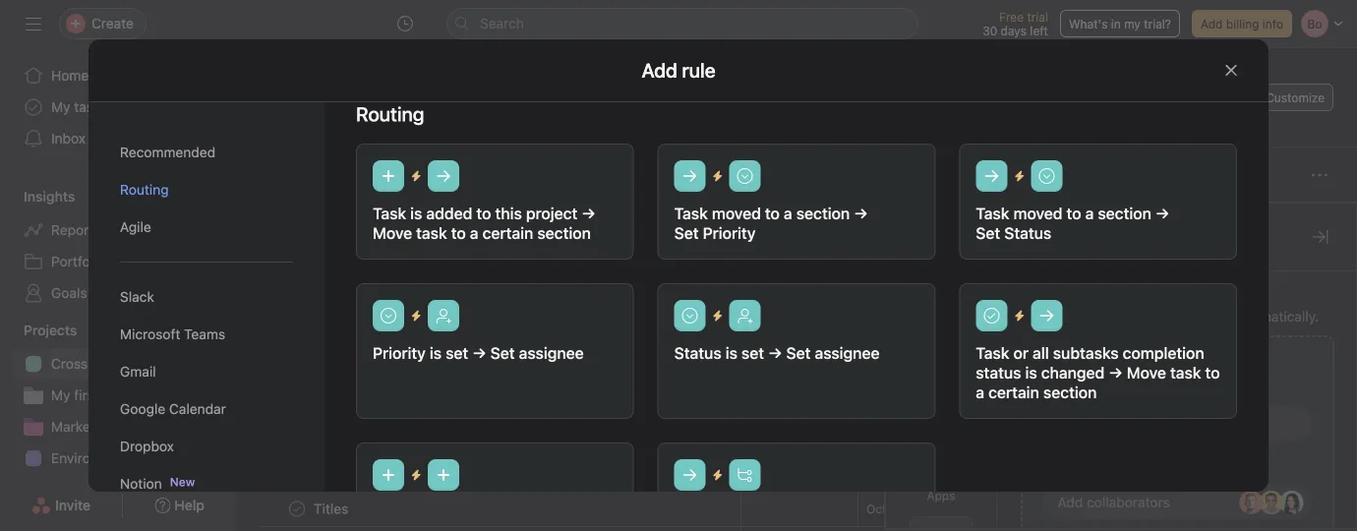 Task type: describe. For each thing, give the bounding box(es) containing it.
billing
[[1227, 17, 1260, 30]]

collaborators
[[984, 214, 1059, 228]]

insights button
[[0, 187, 75, 207]]

share timeline with teammates cell
[[236, 365, 742, 401]]

in
[[1112, 17, 1121, 30]]

routing inside button
[[120, 182, 169, 198]]

certain section inside task is added to this project → move task to a certain section
[[483, 224, 591, 243]]

draft project brief cell
[[236, 294, 742, 331]]

agile
[[120, 219, 151, 235]]

a inside task moved to a section → set priority
[[784, 204, 793, 223]]

hide sidebar image
[[26, 16, 41, 31]]

add collaborators
[[1058, 494, 1171, 511]]

my for my tasks
[[51, 99, 70, 115]]

Draft project brief text field
[[310, 303, 433, 322]]

section for task moved to a section → set status
[[1098, 204, 1152, 223]]

due
[[867, 214, 889, 228]]

subtasks
[[1053, 344, 1119, 363]]

what's in my trial?
[[1069, 17, 1172, 30]]

teams element
[[0, 478, 236, 531]]

priority field for schedule kickoff meeting cell
[[1102, 330, 1220, 366]]

to inside task moved to a section → set priority
[[765, 204, 780, 223]]

completion
[[1123, 344, 1205, 363]]

a inside task or all subtasks completion status is changed → move task to a certain section
[[976, 383, 985, 402]]

recommended
[[120, 144, 216, 160]]

dropbox
[[120, 438, 174, 455]]

first
[[74, 387, 99, 403]]

header done tree grid
[[236, 489, 1358, 531]]

30 inside row
[[918, 376, 933, 390]]

– for 30
[[908, 376, 915, 390]]

priority field for draft project brief cell
[[1102, 294, 1220, 331]]

home
[[51, 67, 89, 84]]

a up the subtasks
[[1050, 308, 1058, 325]]

is for priority
[[430, 344, 442, 363]]

home link
[[12, 60, 224, 91]]

marketing
[[51, 419, 115, 435]]

my
[[1125, 17, 1141, 30]]

30 inside free trial 30 days left
[[983, 24, 998, 37]]

routing button
[[120, 171, 293, 209]]

oct 27 – 31
[[867, 502, 930, 516]]

→ inside task moved to a section → set priority
[[854, 204, 868, 223]]

fields
[[932, 296, 962, 310]]

completed image
[[285, 497, 309, 521]]

2 fields
[[921, 296, 962, 310]]

microsoft
[[120, 326, 180, 342]]

priority for priority
[[1111, 214, 1151, 228]]

row containing oct 27
[[236, 489, 1358, 529]]

add task…
[[315, 411, 382, 427]]

task for task moved to a section → set priority
[[675, 204, 708, 223]]

task name
[[264, 214, 323, 228]]

marketing link
[[12, 411, 224, 443]]

task moved to a section → set priority
[[675, 204, 868, 243]]

add rule
[[1159, 358, 1221, 376]]

overview link
[[264, 121, 340, 143]]

gmail button
[[120, 353, 293, 391]]

priority field for share timeline with teammates cell
[[1102, 365, 1220, 401]]

done button
[[291, 449, 330, 484]]

priority for priority is set → set assignee
[[373, 344, 426, 363]]

cross-functional project plan
[[51, 356, 236, 372]]

functional
[[94, 356, 157, 372]]

what's in my trial? button
[[1061, 10, 1181, 37]]

Share timeline with teammates text field
[[310, 373, 515, 393]]

priority field for titles cell
[[1102, 491, 1220, 527]]

Schedule kickoff meeting text field
[[310, 338, 481, 358]]

my first portfolio link
[[12, 380, 224, 411]]

add task
[[284, 168, 333, 182]]

microsoft teams
[[120, 326, 225, 342]]

work
[[1162, 308, 1193, 325]]

add for add task…
[[315, 411, 340, 427]]

slack
[[120, 289, 154, 305]]

set assignee for priority is set → set assignee
[[491, 344, 584, 363]]

notion
[[120, 476, 162, 492]]

– for oct
[[903, 305, 910, 319]]

moved for set priority
[[712, 204, 761, 223]]

task or all subtasks completion status is changed → move task to a certain section button
[[960, 283, 1238, 419]]

all
[[1033, 344, 1049, 363]]

projects button
[[0, 321, 77, 340]]

bob
[[777, 341, 799, 355]]

goals
[[51, 285, 87, 301]]

25
[[890, 341, 905, 355]]

gmail
[[120, 364, 156, 380]]

add for add a rule to get your work done automatically.
[[1021, 308, 1047, 325]]

status for status is set → set assignee
[[675, 344, 722, 363]]

oct 25
[[867, 341, 905, 355]]

google calendar button
[[120, 391, 293, 428]]

– inside 'row'
[[907, 502, 914, 516]]

move inside task or all subtasks completion status is changed → move task to a certain section
[[1127, 364, 1167, 382]]

add for add task
[[284, 168, 306, 182]]

free
[[1000, 10, 1024, 24]]

apps
[[927, 489, 956, 503]]

add for add collaborators
[[1058, 494, 1083, 511]]

insights element
[[0, 179, 236, 313]]

0 vertical spatial bo button
[[1069, 86, 1093, 109]]

teams
[[184, 326, 225, 342]]

moved for set status
[[1014, 204, 1063, 223]]

task…
[[344, 411, 382, 427]]

invite button
[[19, 488, 103, 523]]

google calendar
[[120, 401, 226, 417]]

my first portfolio
[[51, 387, 156, 403]]

0 vertical spatial oct
[[914, 305, 934, 319]]

left
[[1030, 24, 1049, 37]]

bo for oct 25
[[754, 341, 769, 355]]

search list box
[[447, 8, 919, 39]]

section for task moved to a section → set priority
[[797, 204, 850, 223]]

trial
[[1028, 10, 1049, 24]]

get
[[1106, 308, 1127, 325]]

to inside task or all subtasks completion status is changed → move task to a certain section
[[1206, 364, 1221, 382]]

to
[[291, 260, 309, 279]]

portfolio
[[103, 387, 156, 403]]

overview
[[279, 123, 340, 140]]

add task button
[[260, 161, 342, 189]]

portfolios link
[[12, 246, 224, 277]]

a inside 'task moved to a section → set status'
[[1086, 204, 1094, 223]]

goals link
[[12, 277, 224, 309]]

task or all subtasks completion status is changed → move task to a certain section
[[976, 344, 1221, 402]]

→ inside task is added to this project → move task to a certain section
[[582, 204, 596, 223]]

info
[[1263, 17, 1284, 30]]

projects element
[[0, 313, 236, 478]]

share button
[[1160, 84, 1225, 111]]

name
[[292, 214, 323, 228]]

set for status
[[742, 344, 765, 363]]

add task… button
[[315, 408, 382, 430]]



Task type: locate. For each thing, give the bounding box(es) containing it.
task left added
[[373, 204, 407, 223]]

31
[[918, 502, 930, 516]]

0 horizontal spatial rule
[[1061, 308, 1086, 325]]

task down the overview
[[310, 168, 333, 182]]

search
[[480, 15, 524, 31]]

priority for priority updated to high
[[1058, 416, 1104, 432]]

updated
[[1107, 416, 1160, 432]]

1 vertical spatial status
[[675, 344, 722, 363]]

30
[[983, 24, 998, 37], [918, 376, 933, 390]]

done
[[291, 457, 330, 476]]

0 vertical spatial –
[[903, 305, 910, 319]]

2 section from the left
[[1098, 204, 1152, 223]]

0 vertical spatial task
[[310, 168, 333, 182]]

status
[[976, 364, 1022, 382]]

set priority
[[675, 224, 756, 243]]

task moved to a section → set status
[[976, 204, 1170, 243]]

status is set → set assignee
[[675, 344, 880, 363]]

add up all
[[1021, 308, 1047, 325]]

moved up set priority
[[712, 204, 761, 223]]

global element
[[0, 48, 236, 166]]

rule up the subtasks
[[1061, 308, 1086, 325]]

add down work
[[1159, 358, 1189, 376]]

task inside task or all subtasks completion status is changed → move task to a certain section
[[1171, 364, 1202, 382]]

customize inside dropdown button
[[1266, 91, 1325, 104]]

set for priority
[[446, 344, 469, 363]]

task down added
[[416, 224, 447, 243]]

bo button
[[1069, 86, 1093, 109], [750, 301, 854, 324]]

Titles text field
[[310, 499, 354, 519]]

1 set assignee from the left
[[491, 344, 584, 363]]

status left bob
[[675, 344, 722, 363]]

1 vertical spatial certain section
[[989, 383, 1097, 402]]

to do
[[291, 260, 331, 279]]

0 horizontal spatial customize
[[1021, 225, 1116, 248]]

1 vertical spatial oct
[[867, 341, 887, 355]]

your
[[1130, 308, 1158, 325]]

0 vertical spatial routing
[[356, 102, 425, 125]]

2 vertical spatial –
[[907, 502, 914, 516]]

0 vertical spatial project
[[526, 204, 578, 223]]

high
[[1188, 418, 1214, 431]]

task up set priority
[[675, 204, 708, 223]]

oct left '25'
[[867, 341, 887, 355]]

moved inside 'task moved to a section → set status'
[[1014, 204, 1063, 223]]

priority up share timeline with teammates text box
[[373, 344, 426, 363]]

rules down the – 30
[[926, 393, 957, 406]]

a inside task is added to this project → move task to a certain section
[[470, 224, 479, 243]]

new
[[170, 475, 195, 489]]

plan
[[209, 356, 236, 372]]

0 horizontal spatial 30
[[918, 376, 933, 390]]

add a rule to get your work done automatically.
[[1021, 308, 1320, 325]]

rules down set status
[[1021, 279, 1062, 298]]

1 moved from the left
[[712, 204, 761, 223]]

1 horizontal spatial project
[[526, 204, 578, 223]]

project down the microsoft teams
[[161, 356, 205, 372]]

0 vertical spatial 30
[[983, 24, 998, 37]]

certain section down "this"
[[483, 224, 591, 243]]

is for status
[[726, 344, 738, 363]]

notion new
[[120, 475, 195, 492]]

recommended button
[[120, 134, 293, 171]]

26
[[937, 305, 952, 319]]

a down added
[[470, 224, 479, 243]]

my tasks
[[51, 99, 108, 115]]

set assignee for status is set → set assignee
[[787, 344, 880, 363]]

is down all
[[1026, 364, 1038, 382]]

add
[[1201, 17, 1223, 30], [284, 168, 306, 182], [1021, 308, 1047, 325], [1159, 358, 1189, 376], [315, 411, 340, 427], [1058, 494, 1083, 511]]

added
[[426, 204, 473, 223]]

status is set → set assignee button
[[658, 283, 936, 419]]

1 horizontal spatial set
[[742, 344, 765, 363]]

2 moved from the left
[[1014, 204, 1063, 223]]

move inside task is added to this project → move task to a certain section
[[373, 224, 412, 243]]

0 horizontal spatial set assignee
[[491, 344, 584, 363]]

titles cell
[[236, 491, 742, 527]]

1 vertical spatial priority
[[373, 344, 426, 363]]

add left billing
[[1201, 17, 1223, 30]]

– left 31
[[907, 502, 914, 516]]

is left added
[[410, 204, 422, 223]]

1 section from the left
[[797, 204, 850, 223]]

bo up the status is set → set assignee
[[754, 305, 769, 319]]

→ inside task or all subtasks completion status is changed → move task to a certain section
[[1109, 364, 1123, 382]]

projects
[[24, 322, 77, 338]]

1 horizontal spatial status
[[1228, 214, 1264, 228]]

status for status
[[1228, 214, 1264, 228]]

2 horizontal spatial task
[[1171, 364, 1202, 382]]

1 horizontal spatial certain section
[[989, 383, 1097, 402]]

collaborators
[[1087, 494, 1171, 511]]

add down overview link
[[284, 168, 306, 182]]

add for add billing info
[[1201, 17, 1223, 30]]

0 vertical spatial rule
[[1061, 308, 1086, 325]]

None text field
[[319, 66, 586, 101]]

task inside task or all subtasks completion status is changed → move task to a certain section
[[976, 344, 1010, 363]]

0 horizontal spatial rules
[[926, 393, 957, 406]]

0 horizontal spatial project
[[161, 356, 205, 372]]

move
[[373, 224, 412, 243], [1127, 364, 1167, 382]]

1 horizontal spatial customize
[[1266, 91, 1325, 104]]

section inside task moved to a section → set priority
[[797, 204, 850, 223]]

assignee
[[750, 214, 800, 228]]

task moved to a section → set priority button
[[658, 144, 936, 260]]

task is added to this project → move task to a certain section
[[373, 204, 596, 243]]

agile button
[[120, 209, 293, 246]]

task inside task is added to this project → move task to a certain section
[[416, 224, 447, 243]]

– down – oct 26
[[908, 376, 915, 390]]

0 horizontal spatial moved
[[712, 204, 761, 223]]

task for task name
[[264, 214, 289, 228]]

task up set status
[[976, 204, 1010, 223]]

certain section down changed
[[989, 383, 1097, 402]]

Completed checkbox
[[285, 497, 309, 521]]

move down completion
[[1127, 364, 1167, 382]]

cross-
[[51, 356, 94, 372]]

is
[[410, 204, 422, 223], [430, 344, 442, 363], [726, 344, 738, 363], [1026, 364, 1038, 382]]

free trial 30 days left
[[983, 10, 1049, 37]]

share
[[1184, 91, 1216, 104]]

add task… row
[[236, 400, 1358, 437]]

priority is set → set assignee
[[373, 344, 584, 363]]

task up status
[[976, 344, 1010, 363]]

my inside projects element
[[51, 387, 70, 403]]

priority up the priority field for draft project brief cell
[[1111, 214, 1151, 228]]

a right "collaborators"
[[1086, 204, 1094, 223]]

2 my from the top
[[51, 387, 70, 403]]

status field for draft project brief cell
[[1219, 294, 1337, 331]]

done
[[1196, 308, 1228, 325]]

priority inside 'row'
[[1111, 214, 1151, 228]]

automatically.
[[1232, 308, 1320, 325]]

1 vertical spatial bo button
[[750, 301, 854, 324]]

certain section inside task or all subtasks completion status is changed → move task to a certain section
[[989, 383, 1097, 402]]

0 horizontal spatial bo button
[[750, 301, 854, 324]]

oct left 27
[[867, 502, 887, 516]]

set assignee up share timeline with teammates cell
[[491, 344, 584, 363]]

my
[[51, 99, 70, 115], [51, 387, 70, 403]]

1 vertical spatial 30
[[918, 376, 933, 390]]

google
[[120, 401, 165, 417]]

→ inside 'task moved to a section → set status'
[[1156, 204, 1170, 223]]

date
[[892, 214, 917, 228]]

close details image
[[1313, 229, 1329, 245]]

1 my from the top
[[51, 99, 70, 115]]

is for task
[[410, 204, 422, 223]]

rules
[[1021, 279, 1062, 298], [926, 393, 957, 406]]

– left 2
[[903, 305, 910, 319]]

1 horizontal spatial 30
[[983, 24, 998, 37]]

0 horizontal spatial status
[[675, 344, 722, 363]]

task down completion
[[1171, 364, 1202, 382]]

add inside button
[[1201, 17, 1223, 30]]

oct for oct 27 – 31
[[867, 502, 887, 516]]

a down status
[[976, 383, 985, 402]]

0 vertical spatial customize
[[1266, 91, 1325, 104]]

do
[[313, 260, 331, 279]]

rule down done
[[1193, 358, 1221, 376]]

header to do tree grid
[[236, 293, 1358, 437]]

priority down changed
[[1058, 416, 1104, 432]]

close this dialog image
[[1224, 62, 1240, 78]]

2 vertical spatial priority
[[1058, 416, 1104, 432]]

add left task… on the bottom left of the page
[[315, 411, 340, 427]]

0 horizontal spatial routing
[[120, 182, 169, 198]]

bo for – oct 26
[[754, 305, 769, 319]]

bo button down what's
[[1069, 86, 1093, 109]]

collapse task list for this section image
[[266, 262, 281, 277]]

– 30 row
[[236, 364, 1358, 403]]

customize button
[[1242, 84, 1334, 111]]

– 30
[[905, 376, 933, 390]]

to
[[477, 204, 491, 223], [765, 204, 780, 223], [1067, 204, 1082, 223], [451, 224, 466, 243], [1089, 308, 1102, 325], [1206, 364, 1221, 382], [1164, 416, 1177, 432]]

bo left bob
[[754, 341, 769, 355]]

is inside task is added to this project → move task to a certain section
[[410, 204, 422, 223]]

2 set assignee from the left
[[787, 344, 880, 363]]

portfolios
[[51, 253, 112, 270]]

or
[[1014, 344, 1029, 363]]

1 horizontal spatial section
[[1098, 204, 1152, 223]]

task inside task moved to a section → set priority
[[675, 204, 708, 223]]

my left first
[[51, 387, 70, 403]]

tasks
[[74, 99, 108, 115]]

move up draft project brief text box
[[373, 224, 412, 243]]

section inside 'task moved to a section → set status'
[[1098, 204, 1152, 223]]

2 set from the left
[[742, 344, 765, 363]]

is left bob
[[726, 344, 738, 363]]

0 vertical spatial my
[[51, 99, 70, 115]]

1 horizontal spatial priority
[[1058, 416, 1104, 432]]

moved
[[712, 204, 761, 223], [1014, 204, 1063, 223]]

moved inside task moved to a section → set priority
[[712, 204, 761, 223]]

1 horizontal spatial rules
[[1021, 279, 1062, 298]]

priority updated to high
[[1058, 416, 1214, 432]]

2 vertical spatial bo
[[754, 341, 769, 355]]

my left tasks
[[51, 99, 70, 115]]

priority is set → set assignee button
[[356, 283, 634, 419]]

is inside task or all subtasks completion status is changed → move task to a certain section
[[1026, 364, 1038, 382]]

0 vertical spatial move
[[373, 224, 412, 243]]

0 horizontal spatial move
[[373, 224, 412, 243]]

row containing task name
[[236, 203, 1358, 239]]

–
[[903, 305, 910, 319], [908, 376, 915, 390], [907, 502, 914, 516]]

status inside button
[[675, 344, 722, 363]]

oct left 26
[[914, 305, 934, 319]]

set status
[[976, 224, 1052, 243]]

set assignee up – 30 row
[[787, 344, 880, 363]]

add left collaborators
[[1058, 494, 1083, 511]]

1 vertical spatial task
[[416, 224, 447, 243]]

1 horizontal spatial moved
[[1014, 204, 1063, 223]]

1 horizontal spatial task
[[416, 224, 447, 243]]

0 horizontal spatial section
[[797, 204, 850, 223]]

routing up agile
[[120, 182, 169, 198]]

0 horizontal spatial priority
[[373, 344, 426, 363]]

status field for share timeline with teammates cell
[[1219, 365, 1337, 401]]

1 set from the left
[[446, 344, 469, 363]]

0 horizontal spatial task
[[310, 168, 333, 182]]

add inside 'row'
[[315, 411, 340, 427]]

1 vertical spatial move
[[1127, 364, 1167, 382]]

set up share timeline with teammates cell
[[446, 344, 469, 363]]

0 horizontal spatial set
[[446, 344, 469, 363]]

0 vertical spatial priority
[[1111, 214, 1151, 228]]

rule
[[1061, 308, 1086, 325], [1193, 358, 1221, 376]]

bo button up bob
[[750, 301, 854, 324]]

to inside 'task moved to a section → set status'
[[1067, 204, 1082, 223]]

task for task or all subtasks completion status is changed → move task to a certain section
[[976, 344, 1010, 363]]

row
[[236, 203, 1358, 239], [260, 238, 1358, 240], [236, 293, 1358, 332], [236, 328, 1358, 367], [236, 489, 1358, 529], [236, 526, 1358, 531]]

is up share timeline with teammates text box
[[430, 344, 442, 363]]

1 horizontal spatial set assignee
[[787, 344, 880, 363]]

project
[[526, 204, 578, 223], [161, 356, 205, 372]]

1 vertical spatial bo
[[754, 305, 769, 319]]

status field for schedule kickoff meeting cell
[[1219, 330, 1337, 366]]

2 vertical spatial oct
[[867, 502, 887, 516]]

add billing info button
[[1192, 10, 1293, 37]]

bo down what's
[[1074, 91, 1088, 104]]

1 horizontal spatial routing
[[356, 102, 425, 125]]

2
[[921, 296, 928, 310]]

status field for titles cell
[[1219, 491, 1337, 527]]

oct for oct 25
[[867, 341, 887, 355]]

set left bob
[[742, 344, 765, 363]]

reporting
[[51, 222, 113, 238]]

status inside 'row'
[[1228, 214, 1264, 228]]

days
[[1001, 24, 1027, 37]]

oct
[[914, 305, 934, 319], [867, 341, 887, 355], [867, 502, 887, 516]]

trial?
[[1144, 17, 1172, 30]]

add billing info
[[1201, 17, 1284, 30]]

1 horizontal spatial bo button
[[1069, 86, 1093, 109]]

moved up set status
[[1014, 204, 1063, 223]]

my inside global 'element'
[[51, 99, 70, 115]]

customize up get
[[1021, 225, 1116, 248]]

project right "this"
[[526, 204, 578, 223]]

0 horizontal spatial certain section
[[483, 224, 591, 243]]

this
[[495, 204, 522, 223]]

status up status field for draft project brief cell
[[1228, 214, 1264, 228]]

1 vertical spatial –
[[908, 376, 915, 390]]

my for my first portfolio
[[51, 387, 70, 403]]

inbox
[[51, 130, 86, 147]]

customize down info
[[1266, 91, 1325, 104]]

a left due
[[784, 204, 793, 223]]

task left name
[[264, 214, 289, 228]]

1 vertical spatial routing
[[120, 182, 169, 198]]

1 horizontal spatial rule
[[1193, 358, 1221, 376]]

task for task moved to a section → set status
[[976, 204, 1010, 223]]

0 vertical spatial bo
[[1074, 91, 1088, 104]]

1 vertical spatial rules
[[926, 393, 957, 406]]

2 vertical spatial task
[[1171, 364, 1202, 382]]

oct inside 'row'
[[867, 502, 887, 516]]

2 horizontal spatial priority
[[1111, 214, 1151, 228]]

schedule kickoff meeting cell
[[236, 330, 742, 366]]

0 vertical spatial certain section
[[483, 224, 591, 243]]

add for add rule
[[1159, 358, 1189, 376]]

30 down – oct 26
[[918, 376, 933, 390]]

1 horizontal spatial move
[[1127, 364, 1167, 382]]

task inside 'task moved to a section → set status'
[[976, 204, 1010, 223]]

0 vertical spatial rules
[[1021, 279, 1062, 298]]

0 vertical spatial status
[[1228, 214, 1264, 228]]

task for task is added to this project → move task to a certain section
[[373, 204, 407, 223]]

invite
[[55, 497, 91, 514]]

– inside row
[[908, 376, 915, 390]]

priority inside button
[[373, 344, 426, 363]]

status
[[1228, 214, 1264, 228], [675, 344, 722, 363]]

1 vertical spatial my
[[51, 387, 70, 403]]

calendar
[[169, 401, 226, 417]]

reporting link
[[12, 214, 224, 246]]

routing right the overview
[[356, 102, 425, 125]]

1 vertical spatial customize
[[1021, 225, 1116, 248]]

1 vertical spatial project
[[161, 356, 205, 372]]

set
[[446, 344, 469, 363], [742, 344, 765, 363]]

changed
[[1042, 364, 1105, 382]]

30 left days
[[983, 24, 998, 37]]

1 vertical spatial rule
[[1193, 358, 1221, 376]]

project inside task is added to this project → move task to a certain section
[[526, 204, 578, 223]]

task inside task is added to this project → move task to a certain section
[[373, 204, 407, 223]]



Task type: vqa. For each thing, say whether or not it's contained in the screenshot.
a inside the task is added to this project → move task to a certain section
yes



